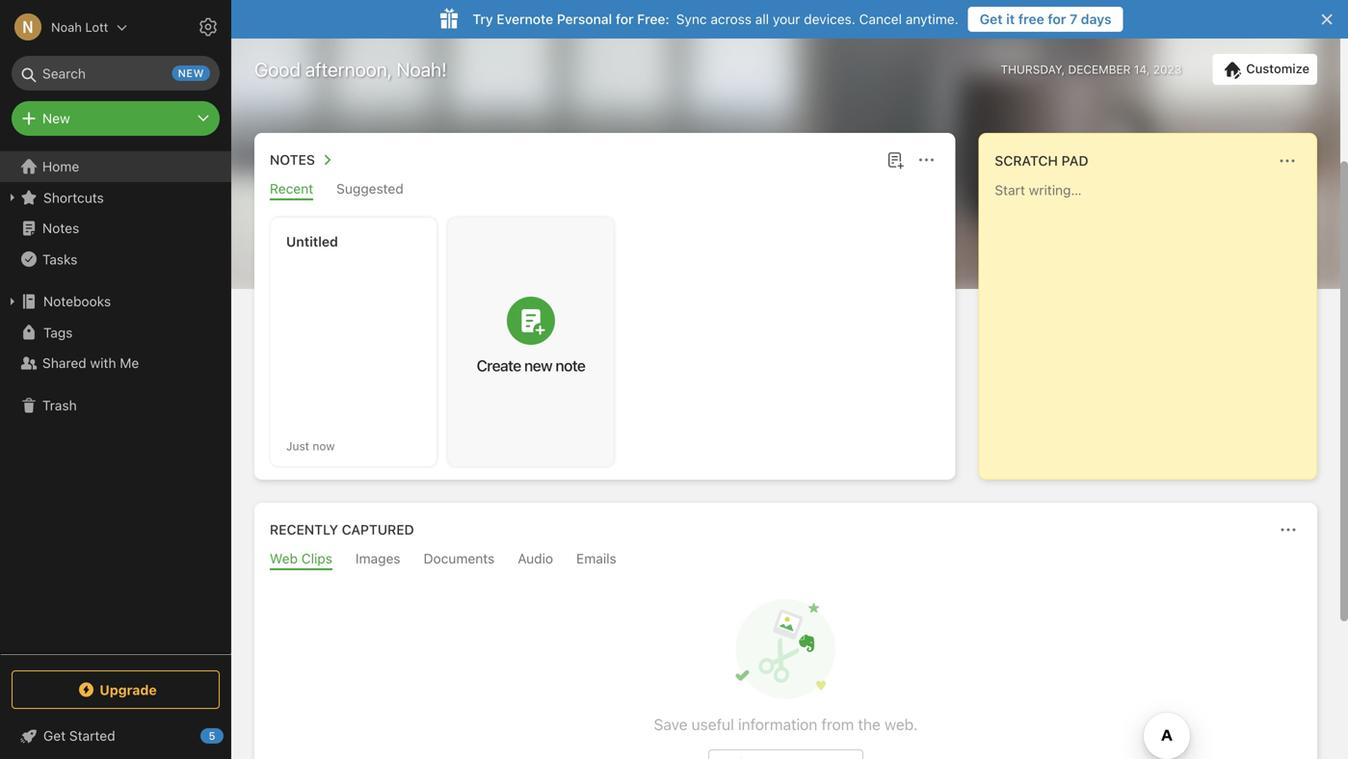 Task type: vqa. For each thing, say whether or not it's contained in the screenshot.
anytime.
yes



Task type: describe. For each thing, give the bounding box(es) containing it.
thursday, december 14, 2023
[[1001, 63, 1182, 76]]

shortcuts
[[43, 190, 104, 206]]

images tab
[[356, 551, 401, 571]]

get it free for 7 days
[[980, 11, 1112, 27]]

get started
[[43, 728, 115, 744]]

get it free for 7 days button
[[968, 7, 1123, 32]]

audio
[[518, 551, 553, 567]]

new inside button
[[524, 357, 552, 375]]

save useful information from the web.
[[654, 716, 918, 734]]

0 horizontal spatial more actions image
[[915, 148, 938, 172]]

the
[[858, 716, 881, 734]]

just
[[286, 440, 309, 453]]

web clips tab panel
[[254, 571, 1318, 760]]

suggested tab
[[336, 181, 404, 200]]

create
[[477, 357, 521, 375]]

try
[[473, 11, 493, 27]]

clips
[[301, 551, 332, 567]]

suggested
[[336, 181, 404, 197]]

upgrade button
[[12, 671, 220, 709]]

good
[[254, 58, 301, 80]]

noah lott
[[51, 20, 108, 34]]

web clips tab
[[270, 551, 332, 571]]

14,
[[1134, 63, 1150, 76]]

recently
[[270, 522, 338, 538]]

new
[[42, 110, 70, 126]]

2023
[[1153, 63, 1182, 76]]

web
[[270, 551, 298, 567]]

notes inside 'button'
[[270, 152, 315, 168]]

new button
[[12, 101, 220, 136]]

expand notebooks image
[[5, 294, 20, 309]]

Start writing… text field
[[995, 182, 1316, 464]]

good afternoon, noah!
[[254, 58, 447, 80]]

home link
[[0, 151, 231, 182]]

settings image
[[197, 15, 220, 39]]

for for free:
[[616, 11, 634, 27]]

days
[[1081, 11, 1112, 27]]

free
[[1019, 11, 1045, 27]]

create new note button
[[448, 218, 614, 466]]

5
[[209, 730, 215, 743]]

shared with me link
[[0, 348, 230, 379]]

tasks button
[[0, 244, 230, 275]]

web.
[[885, 716, 918, 734]]

trash link
[[0, 390, 230, 421]]

notes link
[[0, 213, 230, 244]]

scratch pad
[[995, 153, 1089, 169]]

click to collapse image
[[224, 724, 239, 747]]

notes button
[[266, 148, 338, 172]]

from
[[822, 716, 854, 734]]

save
[[654, 716, 688, 734]]

captured
[[342, 522, 414, 538]]

it
[[1006, 11, 1015, 27]]

Account field
[[0, 8, 128, 46]]

try evernote personal for free: sync across all your devices. cancel anytime.
[[473, 11, 959, 27]]

emails
[[576, 551, 617, 567]]

web clips
[[270, 551, 332, 567]]

images
[[356, 551, 401, 567]]

scratch pad button
[[991, 149, 1089, 173]]

just now
[[286, 440, 335, 453]]

untitled
[[286, 234, 338, 250]]

december
[[1068, 63, 1131, 76]]

trash
[[42, 398, 77, 413]]

get for get started
[[43, 728, 66, 744]]

more actions field for scratch pad
[[1274, 147, 1301, 174]]

now
[[313, 440, 335, 453]]

Search text field
[[25, 56, 206, 91]]

all
[[755, 11, 769, 27]]

audio tab
[[518, 551, 553, 571]]



Task type: locate. For each thing, give the bounding box(es) containing it.
notes up recent
[[270, 152, 315, 168]]

scratch
[[995, 153, 1058, 169]]

1 horizontal spatial new
[[524, 357, 552, 375]]

tree containing home
[[0, 151, 231, 653]]

0 horizontal spatial notes
[[42, 220, 79, 236]]

get for get it free for 7 days
[[980, 11, 1003, 27]]

1 horizontal spatial for
[[1048, 11, 1066, 27]]

tab list
[[258, 181, 952, 200], [258, 551, 1314, 571]]

1 for from the left
[[616, 11, 634, 27]]

7
[[1070, 11, 1078, 27]]

upgrade
[[100, 682, 157, 698]]

recent
[[270, 181, 313, 197]]

with
[[90, 355, 116, 371]]

tasks
[[42, 251, 77, 267]]

noah!
[[397, 58, 447, 80]]

1 vertical spatial tab list
[[258, 551, 1314, 571]]

new inside search field
[[178, 67, 204, 80]]

get
[[980, 11, 1003, 27], [43, 728, 66, 744]]

0 horizontal spatial get
[[43, 728, 66, 744]]

tags button
[[0, 317, 230, 348]]

More actions field
[[913, 147, 940, 173], [1274, 147, 1301, 174], [1275, 517, 1302, 544]]

2 for from the left
[[1048, 11, 1066, 27]]

information
[[738, 716, 818, 734]]

shared with me
[[42, 355, 139, 371]]

for inside button
[[1048, 11, 1066, 27]]

notes up tasks
[[42, 220, 79, 236]]

notebooks link
[[0, 286, 230, 317]]

customize
[[1246, 61, 1310, 76]]

1 horizontal spatial get
[[980, 11, 1003, 27]]

devices.
[[804, 11, 856, 27]]

for
[[616, 11, 634, 27], [1048, 11, 1066, 27]]

tab list for notes
[[258, 181, 952, 200]]

recently captured
[[270, 522, 414, 538]]

create new note
[[477, 357, 585, 375]]

me
[[120, 355, 139, 371]]

for for 7
[[1048, 11, 1066, 27]]

1 vertical spatial more actions image
[[1277, 519, 1300, 542]]

more actions field for recently captured
[[1275, 517, 1302, 544]]

started
[[69, 728, 115, 744]]

emails tab
[[576, 551, 617, 571]]

note
[[556, 357, 585, 375]]

your
[[773, 11, 800, 27]]

1 vertical spatial notes
[[42, 220, 79, 236]]

0 horizontal spatial new
[[178, 67, 204, 80]]

tab list containing recent
[[258, 181, 952, 200]]

1 horizontal spatial more actions image
[[1277, 519, 1300, 542]]

new down the settings image
[[178, 67, 204, 80]]

2 tab list from the top
[[258, 551, 1314, 571]]

1 tab list from the top
[[258, 181, 952, 200]]

for left 7
[[1048, 11, 1066, 27]]

anytime.
[[906, 11, 959, 27]]

shortcuts button
[[0, 182, 230, 213]]

cancel
[[859, 11, 902, 27]]

free:
[[637, 11, 670, 27]]

afternoon,
[[305, 58, 392, 80]]

1 horizontal spatial notes
[[270, 152, 315, 168]]

for left free:
[[616, 11, 634, 27]]

new search field
[[25, 56, 210, 91]]

0 vertical spatial new
[[178, 67, 204, 80]]

pad
[[1062, 153, 1089, 169]]

more actions image
[[915, 148, 938, 172], [1277, 519, 1300, 542]]

Help and Learning task checklist field
[[0, 721, 231, 752]]

0 vertical spatial tab list
[[258, 181, 952, 200]]

recent tab
[[270, 181, 313, 200]]

0 vertical spatial get
[[980, 11, 1003, 27]]

shared
[[42, 355, 86, 371]]

get left started
[[43, 728, 66, 744]]

get inside button
[[980, 11, 1003, 27]]

more actions image
[[1276, 149, 1299, 173]]

get inside help and learning task checklist field
[[43, 728, 66, 744]]

recently captured button
[[266, 519, 414, 542]]

noah
[[51, 20, 82, 34]]

personal
[[557, 11, 612, 27]]

useful
[[692, 716, 734, 734]]

sync
[[676, 11, 707, 27]]

notes
[[270, 152, 315, 168], [42, 220, 79, 236]]

0 horizontal spatial for
[[616, 11, 634, 27]]

documents
[[424, 551, 495, 567]]

tags
[[43, 325, 73, 340]]

thursday,
[[1001, 63, 1065, 76]]

across
[[711, 11, 752, 27]]

0 vertical spatial notes
[[270, 152, 315, 168]]

home
[[42, 159, 79, 174]]

tree
[[0, 151, 231, 653]]

tab list containing web clips
[[258, 551, 1314, 571]]

customize button
[[1213, 54, 1318, 85]]

new left note
[[524, 357, 552, 375]]

evernote
[[497, 11, 553, 27]]

get left it on the right top
[[980, 11, 1003, 27]]

0 vertical spatial more actions image
[[915, 148, 938, 172]]

recent tab panel
[[254, 200, 955, 480]]

documents tab
[[424, 551, 495, 571]]

notebooks
[[43, 293, 111, 309]]

lott
[[85, 20, 108, 34]]

new
[[178, 67, 204, 80], [524, 357, 552, 375]]

tab list for recently captured
[[258, 551, 1314, 571]]

1 vertical spatial new
[[524, 357, 552, 375]]

1 vertical spatial get
[[43, 728, 66, 744]]



